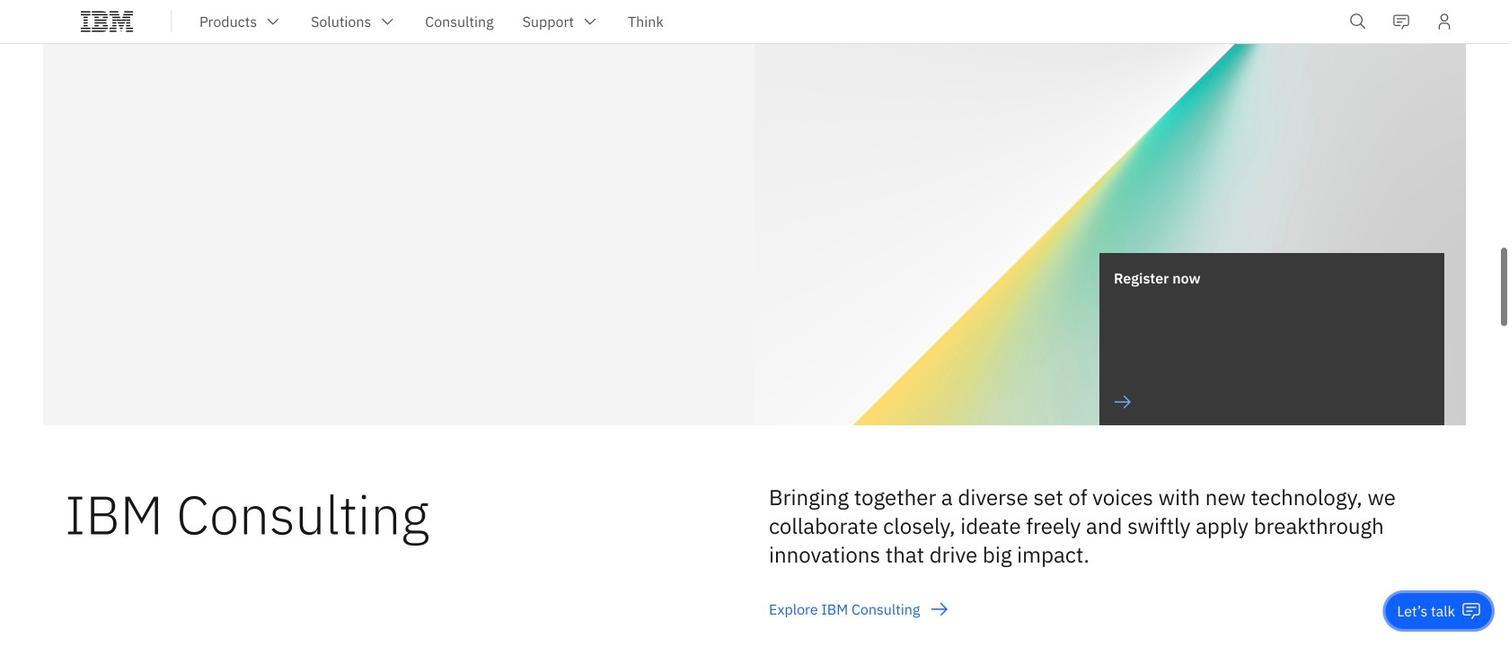 Task type: locate. For each thing, give the bounding box(es) containing it.
let's talk element
[[1397, 602, 1455, 622]]



